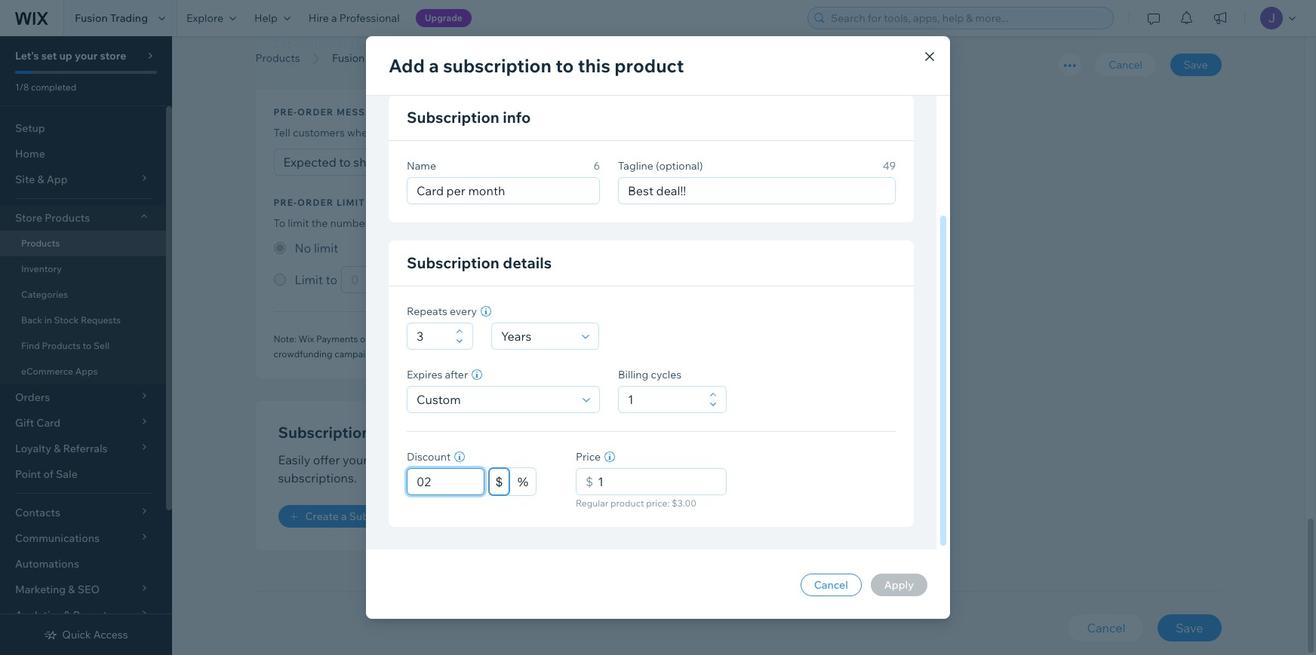 Task type: vqa. For each thing, say whether or not it's contained in the screenshot.
left 'products'
yes



Task type: locate. For each thing, give the bounding box(es) containing it.
pre- right for
[[475, 217, 495, 231]]

the
[[312, 217, 328, 231], [491, 334, 505, 345], [688, 334, 702, 345]]

0 vertical spatial pre-
[[344, 55, 367, 70]]

or
[[560, 37, 572, 52], [514, 126, 524, 140]]

order,
[[495, 217, 523, 231]]

customers up about
[[294, 37, 354, 52]]

1 vertical spatial subscription
[[407, 254, 500, 272]]

pre- inside note: wix payments only supports pre-orders when the products are delivered within 12 months of the purchase date, and are not part of a crowdfunding campaign.
[[420, 334, 437, 345]]

0 horizontal spatial it's
[[491, 37, 506, 52]]

quick access
[[62, 629, 128, 642]]

1 horizontal spatial it's
[[608, 37, 623, 52]]

products
[[255, 51, 300, 65], [45, 211, 90, 225], [21, 238, 60, 249], [42, 340, 81, 352]]

0 vertical spatial fusion
[[75, 11, 108, 25]]

0 horizontal spatial limit
[[288, 217, 309, 231]]

1 vertical spatial order
[[297, 107, 334, 118]]

a right part
[[848, 334, 852, 345]]

tagline (optional)
[[618, 159, 703, 173]]

this
[[380, 37, 401, 52], [578, 54, 610, 77], [376, 126, 394, 140], [594, 217, 612, 231]]

0 horizontal spatial fusion
[[75, 11, 108, 25]]

explore
[[186, 11, 223, 25]]

products left delivered at the left bottom
[[507, 334, 545, 345]]

1 vertical spatial pre-
[[274, 197, 297, 209]]

1 horizontal spatial products
[[507, 334, 545, 345]]

learn about pre-order link
[[274, 53, 397, 71]]

1 vertical spatial to
[[83, 340, 92, 352]]

1 vertical spatial fusion
[[332, 51, 365, 65]]

Search for tools, apps, help & more... field
[[826, 8, 1109, 29]]

1 horizontal spatial pre-
[[420, 334, 437, 345]]

of inside sidebar element
[[43, 468, 53, 481]]

1 horizontal spatial to
[[556, 54, 574, 77]]

a right create
[[341, 511, 347, 524]]

subscriptions.
[[278, 471, 357, 486]]

1 vertical spatial your
[[343, 453, 368, 468]]

products link inside the subscriptions form
[[248, 51, 308, 66]]

$ up regular
[[586, 475, 593, 490]]

2 vertical spatial when
[[466, 334, 489, 345]]

product up add
[[404, 37, 448, 52]]

0 horizontal spatial or
[[514, 126, 524, 140]]

products left on
[[370, 453, 421, 468]]

price:
[[646, 498, 670, 509]]

the down pre-order limit
[[312, 217, 328, 231]]

1 vertical spatial learn
[[713, 217, 741, 231]]

product inside let customers buy this product before it's released or when it's out of stock. learn about pre-order
[[404, 37, 448, 52]]

to
[[556, 54, 574, 77], [83, 340, 92, 352]]

when left out
[[574, 37, 605, 52]]

the right orders
[[491, 334, 505, 345]]

your right offer
[[343, 453, 368, 468]]

0 number field down on
[[412, 469, 479, 495]]

pre- down repeats
[[420, 334, 437, 345]]

after
[[445, 368, 468, 382]]

0 horizontal spatial to
[[83, 340, 92, 352]]

0 horizontal spatial products link
[[0, 231, 166, 257]]

of inside let customers buy this product before it's released or when it's out of stock. learn about pre-order
[[648, 37, 659, 52]]

learn inside let customers buy this product before it's released or when it's out of stock. learn about pre-order
[[274, 55, 305, 70]]

it's up subscription
[[491, 37, 506, 52]]

2 0 number field from the left
[[593, 469, 721, 495]]

0 horizontal spatial $
[[496, 475, 503, 489]]

are
[[547, 334, 561, 345], [786, 334, 799, 345]]

price
[[576, 451, 601, 464]]

or right released
[[560, 37, 572, 52]]

2 vertical spatial order
[[297, 197, 334, 209]]

are left not at the bottom right of the page
[[786, 334, 799, 345]]

1 horizontal spatial fusion
[[332, 51, 365, 65]]

sidebar element
[[0, 36, 172, 656]]

buy
[[356, 37, 378, 52]]

1 horizontal spatial when
[[466, 334, 489, 345]]

49
[[883, 159, 896, 173]]

your right up
[[75, 49, 98, 63]]

create a subscription button
[[278, 506, 427, 529]]

when inside let customers buy this product before it's released or when it's out of stock. learn about pre-order
[[574, 37, 605, 52]]

cancel button
[[1095, 54, 1156, 76], [800, 574, 862, 597], [1069, 615, 1144, 643]]

products right the store
[[45, 211, 90, 225]]

1 horizontal spatial 0 number field
[[593, 469, 721, 495]]

0 horizontal spatial your
[[75, 49, 98, 63]]

shipped
[[472, 126, 512, 140]]

%
[[517, 475, 529, 489]]

of left the sale
[[43, 468, 53, 481]]

0 vertical spatial your
[[75, 49, 98, 63]]

upgrade button
[[416, 9, 472, 27]]

sell
[[94, 340, 110, 352]]

or for shipped
[[514, 126, 524, 140]]

the left "purchase"
[[688, 334, 702, 345]]

1/8
[[15, 82, 29, 93]]

store
[[100, 49, 126, 63]]

0 vertical spatial save button
[[1170, 54, 1221, 76]]

subscription for subscription info
[[407, 108, 500, 127]]

1 vertical spatial products link
[[0, 231, 166, 257]]

to left sell on the left of the page
[[83, 340, 92, 352]]

help
[[254, 11, 278, 25]]

on
[[424, 453, 438, 468]]

or inside let customers buy this product before it's released or when it's out of stock. learn about pre-order
[[560, 37, 572, 52]]

a for subscription
[[429, 54, 439, 77]]

0 vertical spatial cancel button
[[1095, 54, 1156, 76]]

easily offer your products on a recurring basis with subscriptions.
[[278, 453, 560, 486]]

for
[[459, 217, 472, 231]]

0 horizontal spatial 0 number field
[[412, 469, 479, 495]]

when right orders
[[466, 334, 489, 345]]

this inside let customers buy this product before it's released or when it's out of stock. learn about pre-order
[[380, 37, 401, 52]]

delivered
[[563, 334, 602, 345]]

a right hire
[[331, 11, 337, 25]]

store products button
[[0, 205, 166, 231]]

limit right to
[[288, 217, 309, 231]]

0 vertical spatial learn
[[274, 55, 305, 70]]

1 horizontal spatial the
[[491, 334, 505, 345]]

and
[[768, 334, 784, 345]]

learn down let at left top
[[274, 55, 305, 70]]

0 vertical spatial pre-
[[274, 107, 297, 118]]

available
[[413, 217, 456, 231]]

apps
[[75, 366, 98, 377]]

products inside note: wix payments only supports pre-orders when the products are delivered within 12 months of the purchase date, and are not part of a crowdfunding campaign.
[[507, 334, 545, 345]]

fusion left trading
[[75, 11, 108, 25]]

customers inside let customers buy this product before it's released or when it's out of stock. learn about pre-order
[[294, 37, 354, 52]]

about
[[308, 55, 341, 70]]

home
[[15, 147, 45, 161]]

product down out
[[614, 54, 684, 77]]

part
[[818, 334, 835, 345]]

select field down after
[[412, 387, 578, 413]]

products link down help button
[[248, 51, 308, 66]]

a inside button
[[341, 511, 347, 524]]

1 horizontal spatial or
[[560, 37, 572, 52]]

categories
[[21, 289, 68, 300]]

0 vertical spatial limit
[[337, 197, 365, 209]]

your
[[75, 49, 98, 63], [343, 453, 368, 468]]

0 horizontal spatial learn
[[274, 55, 305, 70]]

of right part
[[837, 334, 845, 345]]

0 vertical spatial products link
[[248, 51, 308, 66]]

1 horizontal spatial are
[[786, 334, 799, 345]]

order down buy
[[367, 55, 397, 70]]

1 vertical spatial select field
[[412, 387, 578, 413]]

select field down details
[[497, 324, 577, 349]]

0 vertical spatial customers
[[294, 37, 354, 52]]

ecommerce apps link
[[0, 359, 166, 385]]

0 horizontal spatial products
[[370, 453, 421, 468]]

limit up number
[[337, 197, 365, 209]]

2 it's from the left
[[608, 37, 623, 52]]

None text field
[[412, 324, 451, 349]]

a right add
[[429, 54, 439, 77]]

1 vertical spatial customers
[[293, 126, 345, 140]]

products link
[[248, 51, 308, 66], [0, 231, 166, 257]]

to down released
[[556, 54, 574, 77]]

delivered.
[[527, 126, 575, 140]]

products up the inventory
[[21, 238, 60, 249]]

home link
[[0, 141, 166, 167]]

1 vertical spatial products
[[370, 453, 421, 468]]

customers down pre-order message
[[293, 126, 345, 140]]

2 vertical spatial pre-
[[420, 334, 437, 345]]

1 horizontal spatial your
[[343, 453, 368, 468]]

fusion left the "toy"
[[332, 51, 365, 65]]

1 0 number field from the left
[[412, 469, 479, 495]]

option group
[[274, 240, 870, 294]]

1 pre- from the top
[[274, 107, 297, 118]]

order left message
[[297, 107, 334, 118]]

customers
[[294, 37, 354, 52], [293, 126, 345, 140]]

pre- up tell
[[274, 107, 297, 118]]

0 vertical spatial when
[[574, 37, 605, 52]]

None text field
[[623, 387, 705, 413]]

pre- up to
[[274, 197, 297, 209]]

create a subscription
[[305, 511, 413, 524]]

order up number
[[297, 197, 334, 209]]

fusion
[[75, 11, 108, 25], [332, 51, 365, 65]]

stock
[[54, 315, 79, 326]]

of right out
[[648, 37, 659, 52]]

1 it's from the left
[[491, 37, 506, 52]]

0 horizontal spatial pre-
[[344, 55, 367, 70]]

point of sale link
[[0, 462, 166, 488]]

order inside let customers buy this product before it's released or when it's out of stock. learn about pre-order
[[367, 55, 397, 70]]

expires after
[[407, 368, 468, 382]]

it's
[[491, 37, 506, 52], [608, 37, 623, 52]]

fusion for fusion trading
[[75, 11, 108, 25]]

in
[[44, 315, 52, 326]]

wix
[[298, 334, 314, 345]]

subscriptions form
[[172, 0, 1316, 656]]

or right shipped
[[514, 126, 524, 140]]

customers for buy
[[294, 37, 354, 52]]

products link down 'store products'
[[0, 231, 166, 257]]

add
[[389, 54, 425, 77]]

1 vertical spatial cancel button
[[800, 574, 862, 597]]

products inside the subscriptions form
[[255, 51, 300, 65]]

fusion toy
[[332, 51, 384, 65]]

store products
[[15, 211, 90, 225]]

automations
[[15, 558, 79, 571]]

1 vertical spatial pre-
[[475, 217, 495, 231]]

1 vertical spatial limit
[[288, 217, 309, 231]]

back in stock requests
[[21, 315, 121, 326]]

not
[[801, 334, 815, 345]]

pre-
[[344, 55, 367, 70], [475, 217, 495, 231], [420, 334, 437, 345]]

will
[[438, 126, 454, 140]]

help button
[[245, 0, 299, 36]]

0 vertical spatial or
[[560, 37, 572, 52]]

0 vertical spatial order
[[367, 55, 397, 70]]

order
[[367, 55, 397, 70], [297, 107, 334, 118], [297, 197, 334, 209]]

when down message
[[347, 126, 374, 140]]

subscription details
[[407, 254, 552, 272]]

requests
[[81, 315, 121, 326]]

1 vertical spatial or
[[514, 126, 524, 140]]

1 horizontal spatial products link
[[248, 51, 308, 66]]

2 pre- from the top
[[274, 197, 297, 209]]

2 horizontal spatial when
[[574, 37, 605, 52]]

pre- left the "toy"
[[344, 55, 367, 70]]

find
[[21, 340, 40, 352]]

it's left out
[[608, 37, 623, 52]]

supports
[[380, 334, 418, 345]]

0 vertical spatial subscription
[[407, 108, 500, 127]]

a right on
[[441, 453, 448, 468]]

0 number field
[[412, 469, 479, 495], [593, 469, 721, 495]]

0 horizontal spatial are
[[547, 334, 561, 345]]

0 vertical spatial products
[[507, 334, 545, 345]]

products up ecommerce apps
[[42, 340, 81, 352]]

1 horizontal spatial learn
[[713, 217, 741, 231]]

order for to limit the number of items available for pre-order, start tracking this product's inventory.
[[297, 197, 334, 209]]

0 horizontal spatial when
[[347, 126, 374, 140]]

0 number field up price:
[[593, 469, 721, 495]]

2 vertical spatial subscription
[[349, 511, 413, 524]]

fusion inside the subscriptions form
[[332, 51, 365, 65]]

pre- inside let customers buy this product before it's released or when it's out of stock. learn about pre-order
[[344, 55, 367, 70]]

ecommerce
[[21, 366, 73, 377]]

easily
[[278, 453, 310, 468]]

products down help button
[[255, 51, 300, 65]]

1 horizontal spatial limit
[[337, 197, 365, 209]]

are left delivered at the left bottom
[[547, 334, 561, 345]]

offer
[[313, 453, 340, 468]]

learn left how
[[713, 217, 741, 231]]

$ left the %
[[496, 475, 503, 489]]

Select field
[[497, 324, 577, 349], [412, 387, 578, 413]]



Task type: describe. For each thing, give the bounding box(es) containing it.
0 vertical spatial select field
[[497, 324, 577, 349]]

$ inside "$" button
[[496, 475, 503, 489]]

product left will
[[397, 126, 436, 140]]

option group inside the subscriptions form
[[274, 240, 870, 294]]

date,
[[745, 334, 766, 345]]

with
[[536, 453, 560, 468]]

trading
[[110, 11, 148, 25]]

$3.00
[[672, 498, 696, 509]]

let customers buy this product before it's released or when it's out of stock. learn about pre-order
[[274, 37, 695, 70]]

tracking
[[551, 217, 592, 231]]

up
[[59, 49, 72, 63]]

tell customers when this product will be shipped or delivered.
[[274, 126, 575, 140]]

toy
[[367, 51, 384, 65]]

before
[[451, 37, 488, 52]]

1 vertical spatial cancel
[[814, 579, 848, 592]]

point of sale
[[15, 468, 78, 481]]

released
[[509, 37, 557, 52]]

find products to sell link
[[0, 334, 166, 359]]

hire
[[309, 11, 329, 25]]

message
[[337, 107, 386, 118]]

products inside easily offer your products on a recurring basis with subscriptions.
[[370, 453, 421, 468]]

items
[[384, 217, 411, 231]]

repeats
[[407, 305, 447, 318]]

(optional)
[[656, 159, 703, 173]]

quick access button
[[44, 629, 128, 642]]

learn how link
[[713, 217, 764, 231]]

a for subscription
[[341, 511, 347, 524]]

fusion for fusion toy
[[332, 51, 365, 65]]

your inside sidebar element
[[75, 49, 98, 63]]

note: wix payments only supports pre-orders when the products are delivered within 12 months of the purchase date, and are not part of a crowdfunding campaign.
[[274, 334, 852, 360]]

product's
[[614, 217, 661, 231]]

campaign.
[[335, 349, 379, 360]]

pre- for tell customers when this product will be shipped or delivered.
[[274, 107, 297, 118]]

a inside easily offer your products on a recurring basis with subscriptions.
[[441, 453, 448, 468]]

2 vertical spatial cancel button
[[1069, 615, 1144, 643]]

note:
[[274, 334, 296, 345]]

% button
[[510, 469, 536, 496]]

purchase
[[704, 334, 743, 345]]

regular product price: $3.00
[[576, 498, 696, 509]]

expires
[[407, 368, 443, 382]]

6
[[593, 159, 600, 173]]

product left price:
[[611, 498, 644, 509]]

subscriptions
[[278, 424, 379, 443]]

ecommerce apps
[[21, 366, 98, 377]]

let
[[274, 37, 292, 52]]

customers for when
[[293, 126, 345, 140]]

months
[[643, 334, 675, 345]]

products inside find products to sell link
[[42, 340, 81, 352]]

1 vertical spatial save
[[1176, 621, 1203, 637]]

upgrade
[[425, 12, 463, 23]]

back in stock requests link
[[0, 308, 166, 334]]

12
[[632, 334, 641, 345]]

1 vertical spatial when
[[347, 126, 374, 140]]

out
[[626, 37, 645, 52]]

2 horizontal spatial the
[[688, 334, 702, 345]]

quick
[[62, 629, 91, 642]]

$ button
[[489, 469, 509, 496]]

2 are from the left
[[786, 334, 799, 345]]

e.g., Coffee of the Month field
[[412, 178, 595, 204]]

within
[[604, 334, 630, 345]]

2 vertical spatial cancel
[[1087, 621, 1126, 637]]

to inside sidebar element
[[83, 340, 92, 352]]

0 horizontal spatial the
[[312, 217, 328, 231]]

to
[[274, 217, 285, 231]]

billing
[[618, 368, 649, 382]]

or for released
[[560, 37, 572, 52]]

crowdfunding
[[274, 349, 333, 360]]

1 are from the left
[[547, 334, 561, 345]]

pre-order limit
[[274, 197, 365, 209]]

completed
[[31, 82, 76, 93]]

discount
[[407, 451, 451, 464]]

only
[[360, 334, 378, 345]]

0 vertical spatial to
[[556, 54, 574, 77]]

e.g., Subscribe & save 15% field
[[623, 178, 891, 204]]

a for professional
[[331, 11, 337, 25]]

billing cycles
[[618, 368, 682, 382]]

let's
[[15, 49, 39, 63]]

number
[[330, 217, 369, 231]]

subscription for subscription details
[[407, 254, 500, 272]]

sale
[[56, 468, 78, 481]]

add a subscription to this product
[[389, 54, 684, 77]]

2 horizontal spatial pre-
[[475, 217, 495, 231]]

order for tell customers when this product will be shipped or delivered.
[[297, 107, 334, 118]]

regular
[[576, 498, 609, 509]]

of left items
[[371, 217, 381, 231]]

categories link
[[0, 282, 166, 308]]

set
[[41, 49, 57, 63]]

0 vertical spatial save
[[1184, 58, 1208, 72]]

1 horizontal spatial $
[[586, 475, 593, 490]]

Tell customers when this product will be shipped or delivered. field
[[279, 150, 865, 175]]

1 vertical spatial save button
[[1158, 615, 1221, 643]]

when inside note: wix payments only supports pre-orders when the products are delivered within 12 months of the purchase date, and are not part of a crowdfunding campaign.
[[466, 334, 489, 345]]

products inside store products dropdown button
[[45, 211, 90, 225]]

details
[[503, 254, 552, 272]]

be
[[457, 126, 469, 140]]

inventory
[[21, 263, 62, 275]]

repeats every
[[407, 305, 477, 318]]

your inside easily offer your products on a recurring basis with subscriptions.
[[343, 453, 368, 468]]

info
[[503, 108, 531, 127]]

hire a professional
[[309, 11, 400, 25]]

of right 'months'
[[677, 334, 686, 345]]

setup
[[15, 122, 45, 135]]

pre- for to limit the number of items available for pre-order, start tracking this product's inventory.
[[274, 197, 297, 209]]

0 vertical spatial cancel
[[1109, 58, 1143, 72]]

orders
[[437, 334, 464, 345]]

tagline
[[618, 159, 653, 173]]

automations link
[[0, 552, 166, 577]]

1/8 completed
[[15, 82, 76, 93]]

setup link
[[0, 115, 166, 141]]

a inside note: wix payments only supports pre-orders when the products are delivered within 12 months of the purchase date, and are not part of a crowdfunding campaign.
[[848, 334, 852, 345]]

first time_stores_subsciptions and reccuring orders_calender and box copy image
[[703, 439, 865, 514]]

recurring
[[450, 453, 502, 468]]

subscription inside the create a subscription button
[[349, 511, 413, 524]]

name
[[407, 159, 436, 173]]



